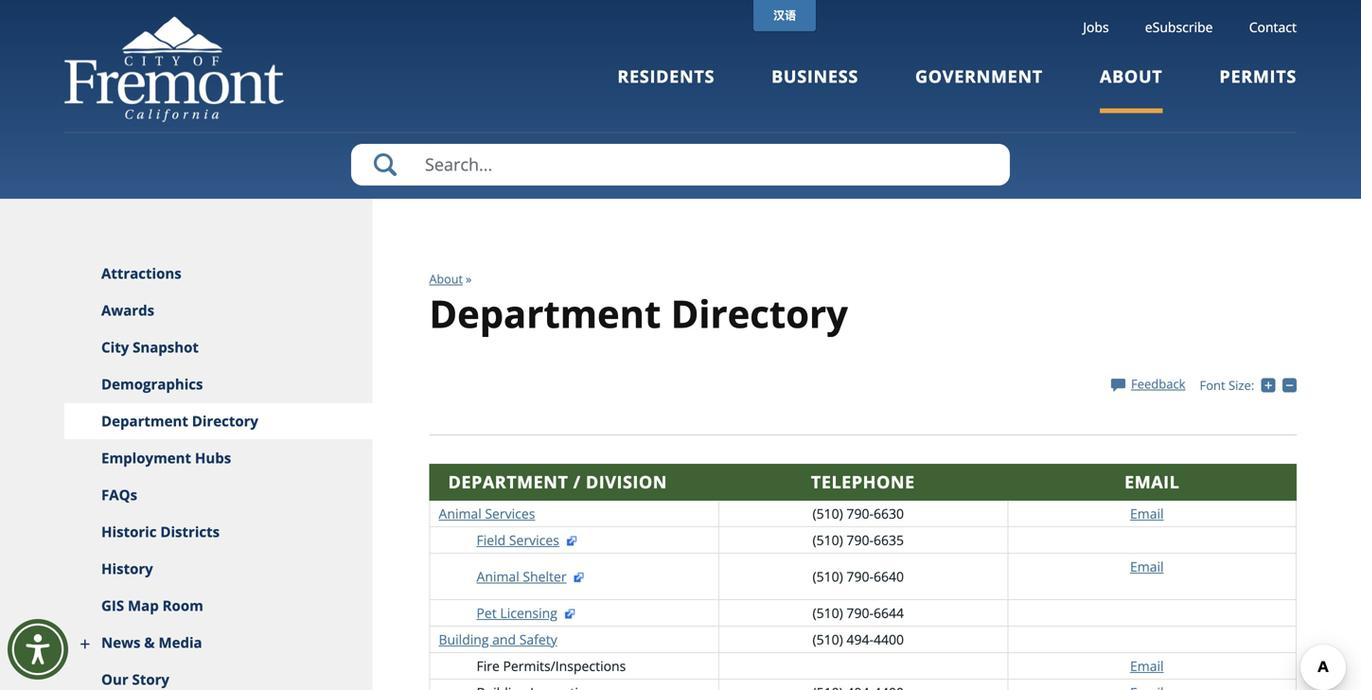 Task type: locate. For each thing, give the bounding box(es) containing it.
0 horizontal spatial about link
[[429, 271, 463, 287]]

esubscribe
[[1146, 18, 1214, 36]]

2 email link from the top
[[1131, 558, 1164, 576]]

1 vertical spatial department
[[101, 411, 188, 431]]

services up the field services
[[485, 505, 535, 523]]

department for department / division
[[448, 471, 569, 494]]

(510)
[[813, 505, 844, 523], [813, 531, 844, 549], [813, 568, 844, 586], [813, 604, 844, 622], [813, 631, 844, 649]]

790- up (510) 790-6635
[[847, 505, 874, 523]]

history
[[101, 559, 153, 579]]

feedback
[[1132, 375, 1186, 392]]

1 horizontal spatial about link
[[1100, 65, 1163, 113]]

2 790- from the top
[[847, 531, 874, 549]]

790- for 6640
[[847, 568, 874, 586]]

(510) up (510) 790-6635
[[813, 505, 844, 523]]

email for third email link
[[1131, 657, 1164, 675]]

about for about
[[1100, 65, 1163, 88]]

size:
[[1229, 377, 1255, 394]]

directory
[[671, 287, 848, 339], [192, 411, 259, 431]]

(510) 790-6640
[[813, 568, 904, 586]]

building and safety link
[[439, 631, 558, 649]]

fire permits/inspections
[[477, 657, 626, 675]]

residents link
[[618, 65, 715, 113]]

494-
[[847, 631, 874, 649]]

jobs link
[[1084, 18, 1110, 36]]

(510) down (510) 790-6635
[[813, 568, 844, 586]]

pet licensing link
[[477, 604, 577, 622]]

0 vertical spatial animal
[[439, 505, 482, 523]]

3 790- from the top
[[847, 568, 874, 586]]

permits/inspections
[[503, 657, 626, 675]]

field
[[477, 531, 506, 549]]

0 vertical spatial about link
[[1100, 65, 1163, 113]]

attractions link
[[64, 256, 373, 293]]

telephone
[[811, 471, 915, 494]]

department
[[429, 287, 661, 339], [101, 411, 188, 431], [448, 471, 569, 494]]

(510) down (510) 790-6630
[[813, 531, 844, 549]]

permits
[[1220, 65, 1297, 88]]

3 (510) from the top
[[813, 568, 844, 586]]

- link
[[1283, 376, 1301, 393]]

790-
[[847, 505, 874, 523], [847, 531, 874, 549], [847, 568, 874, 586], [847, 604, 874, 622]]

1 vertical spatial about
[[429, 271, 463, 287]]

2 vertical spatial email link
[[1131, 657, 1164, 675]]

division
[[586, 471, 668, 494]]

columnusercontrol3 main content
[[373, 199, 1301, 690]]

1 vertical spatial email link
[[1131, 558, 1164, 576]]

1 vertical spatial services
[[509, 531, 560, 549]]

(510) left "494-"
[[813, 631, 844, 649]]

790- up (510) 790-6644
[[847, 568, 874, 586]]

contact link
[[1250, 18, 1297, 36]]

about inside about department directory
[[429, 271, 463, 287]]

0 horizontal spatial directory
[[192, 411, 259, 431]]

0 vertical spatial about
[[1100, 65, 1163, 88]]

building
[[439, 631, 489, 649]]

email link for 6630
[[1131, 505, 1164, 523]]

(510) 790-6630
[[813, 505, 904, 523]]

services up animal shelter link
[[509, 531, 560, 549]]

0 vertical spatial directory
[[671, 287, 848, 339]]

about
[[1100, 65, 1163, 88], [429, 271, 463, 287]]

2 vertical spatial department
[[448, 471, 569, 494]]

department directory link
[[64, 403, 373, 440]]

business link
[[772, 65, 859, 113]]

government link
[[916, 65, 1044, 113]]

790- up "494-"
[[847, 604, 874, 622]]

(510) for (510) 790-6644
[[813, 604, 844, 622]]

districts
[[160, 522, 220, 542]]

department inside department directory link
[[101, 411, 188, 431]]

services
[[485, 505, 535, 523], [509, 531, 560, 549]]

employment hubs
[[101, 448, 231, 468]]

1 email link from the top
[[1131, 505, 1164, 523]]

(510) for (510) 494-4400
[[813, 631, 844, 649]]

and
[[493, 631, 516, 649]]

1 horizontal spatial directory
[[671, 287, 848, 339]]

5 (510) from the top
[[813, 631, 844, 649]]

our story
[[101, 670, 169, 689]]

0 horizontal spatial about
[[429, 271, 463, 287]]

map
[[128, 596, 159, 616]]

2 (510) from the top
[[813, 531, 844, 549]]

email link
[[1131, 505, 1164, 523], [1131, 558, 1164, 576], [1131, 657, 1164, 675]]

(510) 494-4400
[[813, 631, 904, 649]]

about link
[[1100, 65, 1163, 113], [429, 271, 463, 287]]

animal down field
[[477, 568, 520, 586]]

news & media
[[101, 633, 202, 653]]

esubscribe link
[[1146, 18, 1214, 36]]

790- down (510) 790-6630
[[847, 531, 874, 549]]

0 vertical spatial services
[[485, 505, 535, 523]]

animal
[[439, 505, 482, 523], [477, 568, 520, 586]]

4400
[[874, 631, 904, 649]]

+
[[1276, 376, 1283, 393]]

1 (510) from the top
[[813, 505, 844, 523]]

hubs
[[195, 448, 231, 468]]

gis
[[101, 596, 124, 616]]

1 790- from the top
[[847, 505, 874, 523]]

email
[[1125, 471, 1180, 494], [1131, 505, 1164, 523], [1131, 558, 1164, 576], [1131, 657, 1164, 675]]

department / division
[[448, 471, 668, 494]]

department inside about department directory
[[429, 287, 661, 339]]

our story link
[[64, 662, 373, 690]]

4 (510) from the top
[[813, 604, 844, 622]]

(510) 790-6644
[[813, 604, 904, 622]]

animal up field
[[439, 505, 482, 523]]

(510) 790-6635
[[813, 531, 904, 549]]

1 horizontal spatial about
[[1100, 65, 1163, 88]]

department for department directory
[[101, 411, 188, 431]]

4 790- from the top
[[847, 604, 874, 622]]

0 vertical spatial department
[[429, 287, 661, 339]]

1 vertical spatial animal
[[477, 568, 520, 586]]

animal shelter
[[477, 568, 567, 586]]

email link for 6640
[[1131, 558, 1164, 576]]

0 vertical spatial email link
[[1131, 505, 1164, 523]]

(510) up (510) 494-4400
[[813, 604, 844, 622]]



Task type: describe. For each thing, give the bounding box(es) containing it.
6630
[[874, 505, 904, 523]]

about for about department directory
[[429, 271, 463, 287]]

city snapshot
[[101, 338, 199, 357]]

font size: link
[[1200, 377, 1255, 394]]

1 vertical spatial about link
[[429, 271, 463, 287]]

room
[[163, 596, 203, 616]]

1 vertical spatial directory
[[192, 411, 259, 431]]

(510) for (510) 790-6640
[[813, 568, 844, 586]]

-
[[1297, 376, 1301, 393]]

email for 6630's email link
[[1131, 505, 1164, 523]]

790- for 6630
[[847, 505, 874, 523]]

faqs
[[101, 485, 137, 505]]

gis map room link
[[64, 588, 373, 625]]

news & media link
[[64, 625, 373, 662]]

animal services
[[439, 505, 535, 523]]

attractions
[[101, 264, 182, 283]]

historic districts
[[101, 522, 220, 542]]

pet licensing
[[477, 604, 558, 622]]

awards link
[[64, 293, 373, 330]]

font size:
[[1200, 377, 1255, 394]]

790- for 6635
[[847, 531, 874, 549]]

pet
[[477, 604, 497, 622]]

gis map room
[[101, 596, 203, 616]]

animal for animal services
[[439, 505, 482, 523]]

(510) for (510) 790-6635
[[813, 531, 844, 549]]

shelter
[[523, 568, 567, 586]]

media
[[159, 633, 202, 653]]

directory inside about department directory
[[671, 287, 848, 339]]

services for animal services
[[485, 505, 535, 523]]

government
[[916, 65, 1044, 88]]

employment hubs link
[[64, 440, 373, 477]]

6635
[[874, 531, 904, 549]]

fire
[[477, 657, 500, 675]]

contact
[[1250, 18, 1297, 36]]

permits link
[[1220, 65, 1297, 113]]

historic
[[101, 522, 157, 542]]

animal services link
[[439, 505, 535, 523]]

animal for animal shelter
[[477, 568, 520, 586]]

faqs link
[[64, 477, 373, 514]]

email for 6640's email link
[[1131, 558, 1164, 576]]

city
[[101, 338, 129, 357]]

safety
[[520, 631, 558, 649]]

demographics
[[101, 375, 203, 394]]

historic districts link
[[64, 514, 373, 551]]

font
[[1200, 377, 1226, 394]]

6644
[[874, 604, 904, 622]]

field services link
[[477, 531, 579, 549]]

&
[[144, 633, 155, 653]]

3 email link from the top
[[1131, 657, 1164, 675]]

services for field services
[[509, 531, 560, 549]]

Search text field
[[351, 144, 1010, 186]]

licensing
[[500, 604, 558, 622]]

about department directory
[[429, 271, 848, 339]]

jobs
[[1084, 18, 1110, 36]]

our
[[101, 670, 128, 689]]

city snapshot link
[[64, 330, 373, 367]]

building and safety
[[439, 631, 558, 649]]

790- for 6644
[[847, 604, 874, 622]]

+ link
[[1262, 376, 1283, 393]]

6640
[[874, 568, 904, 586]]

department directory
[[101, 411, 259, 431]]

story
[[132, 670, 169, 689]]

business
[[772, 65, 859, 88]]

demographics link
[[64, 367, 373, 403]]

(510) for (510) 790-6630
[[813, 505, 844, 523]]

feedback link
[[1112, 375, 1186, 392]]

news
[[101, 633, 141, 653]]

field services
[[477, 531, 560, 549]]

residents
[[618, 65, 715, 88]]

animal shelter link
[[477, 568, 586, 586]]

employment
[[101, 448, 191, 468]]

awards
[[101, 301, 154, 320]]

/
[[574, 471, 581, 494]]

history link
[[64, 551, 373, 588]]

snapshot
[[133, 338, 199, 357]]



Task type: vqa. For each thing, say whether or not it's contained in the screenshot.
permits/inspections on the bottom left of the page
yes



